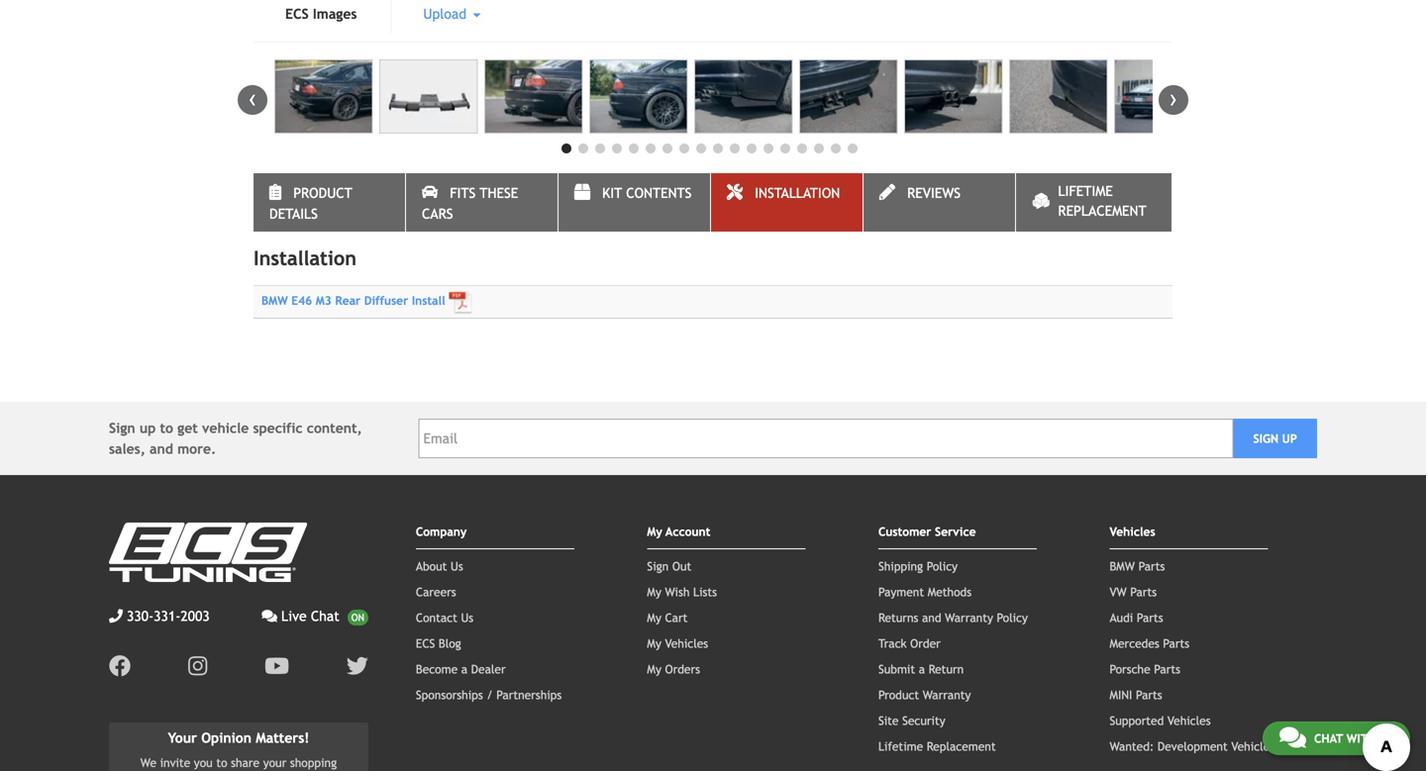 Task type: describe. For each thing, give the bounding box(es) containing it.
live chat link
[[262, 606, 368, 627]]

sign up button
[[1233, 419, 1317, 458]]

comments image
[[1280, 726, 1306, 750]]

contents
[[626, 185, 692, 201]]

returns
[[878, 611, 919, 625]]

product details
[[269, 185, 352, 222]]

supported
[[1110, 714, 1164, 728]]

fits these cars link
[[406, 173, 558, 232]]

product for warranty
[[878, 688, 919, 702]]

phone image
[[109, 610, 123, 623]]

upload
[[423, 6, 471, 22]]

submit a return link
[[878, 662, 964, 676]]

fits
[[450, 185, 476, 201]]

wish
[[665, 585, 690, 599]]

sign for sign up
[[1253, 432, 1279, 446]]

submit a return
[[878, 662, 964, 676]]

sign out link
[[647, 559, 692, 573]]

parts for porsche parts
[[1154, 662, 1181, 676]]

0 horizontal spatial chat
[[311, 609, 340, 624]]

mini parts link
[[1110, 688, 1162, 702]]

about us
[[416, 559, 463, 573]]

vehicles left comments icon
[[1231, 740, 1275, 754]]

mercedes
[[1110, 637, 1160, 651]]

parts for mercedes parts
[[1163, 637, 1190, 651]]

1 vertical spatial lifetime replacement
[[878, 740, 996, 754]]

1 horizontal spatial and
[[922, 611, 941, 625]]

us for contact us
[[461, 611, 474, 625]]

my orders link
[[647, 662, 700, 676]]

parts for vw parts
[[1130, 585, 1157, 599]]

site security link
[[878, 714, 946, 728]]

audi parts
[[1110, 611, 1163, 625]]

› link
[[1159, 85, 1189, 115]]

ecs blog link
[[416, 637, 461, 651]]

1 vertical spatial lifetime replacement link
[[878, 740, 996, 754]]

careers link
[[416, 585, 456, 599]]

your
[[263, 756, 287, 770]]

porsche parts link
[[1110, 662, 1181, 676]]

sign for sign up to get vehicle specific content, sales, and more.
[[109, 420, 135, 436]]

live chat
[[281, 609, 340, 624]]

we invite you to share your shopping
[[135, 756, 342, 772]]

parts for audi parts
[[1137, 611, 1163, 625]]

careers
[[416, 585, 456, 599]]

these
[[480, 185, 518, 201]]

contact us link
[[416, 611, 474, 625]]

my for my wish lists
[[647, 585, 661, 599]]

my for my account
[[647, 525, 662, 539]]

my wish lists link
[[647, 585, 717, 599]]

my cart link
[[647, 611, 688, 625]]

service
[[935, 525, 976, 539]]

to inside 'sign up to get vehicle specific content, sales, and more.'
[[160, 420, 173, 436]]

your opinion matters!
[[168, 730, 309, 746]]

supported vehicles
[[1110, 714, 1211, 728]]

kit contents
[[602, 185, 692, 201]]

331-
[[154, 609, 181, 624]]

become
[[416, 662, 458, 676]]

cars
[[422, 206, 453, 222]]

comments image
[[262, 610, 277, 623]]

returns and warranty policy
[[878, 611, 1028, 625]]

product warranty
[[878, 688, 971, 702]]

sign up to get vehicle specific content, sales, and more.
[[109, 420, 362, 457]]

7 es#4714491 - 047616la01kt -    e46 m3 street flow rear diffuser - add-on diffuser to deliver a true motorsport look to your m3. fastens seamlessly to the bottom of the rear bumper giving a platform to show off your exhaust and complete the rear end of the e46. - ecs - bmw image from the left
[[904, 59, 1003, 134]]

/
[[487, 688, 493, 702]]

facebook logo image
[[109, 656, 131, 677]]

5 es#4714491 - 047616la01kt -    e46 m3 street flow rear diffuser - add-on diffuser to deliver a true motorsport look to your m3. fastens seamlessly to the bottom of the rear bumper giving a platform to show off your exhaust and complete the rear end of the e46. - ecs - bmw image from the left
[[694, 59, 793, 134]]

sponsorships / partnerships link
[[416, 688, 562, 702]]

ecs images link
[[254, 0, 389, 34]]

my vehicles link
[[647, 637, 708, 651]]

parts for bmw parts
[[1139, 559, 1165, 573]]

sales,
[[109, 441, 145, 457]]

product warranty link
[[878, 688, 971, 702]]

product for details
[[293, 185, 352, 201]]

installation link
[[711, 173, 863, 232]]

vehicles up the wanted: development vehicles link
[[1168, 714, 1211, 728]]

customer
[[878, 525, 931, 539]]

blog
[[439, 637, 461, 651]]

to inside we invite you to share your shopping
[[216, 756, 227, 770]]

rear
[[335, 294, 361, 308]]

0 vertical spatial warranty
[[945, 611, 993, 625]]

Email email field
[[418, 419, 1233, 458]]

payment methods
[[878, 585, 972, 599]]

about
[[416, 559, 447, 573]]

a for become
[[461, 662, 468, 676]]

become a dealer
[[416, 662, 506, 676]]

bmw for bmw e46 m3 rear diffuser install
[[261, 294, 288, 308]]

lists
[[693, 585, 717, 599]]

parts for mini parts
[[1136, 688, 1162, 702]]

methods
[[928, 585, 972, 599]]

opinion
[[201, 730, 252, 746]]

a for submit
[[919, 662, 925, 676]]

dealer
[[471, 662, 506, 676]]

6 es#4714491 - 047616la01kt -    e46 m3 street flow rear diffuser - add-on diffuser to deliver a true motorsport look to your m3. fastens seamlessly to the bottom of the rear bumper giving a platform to show off your exhaust and complete the rear end of the e46. - ecs - bmw image from the left
[[799, 59, 898, 134]]

my for my cart
[[647, 611, 661, 625]]

ecs blog
[[416, 637, 461, 651]]

more.
[[177, 441, 216, 457]]

with
[[1347, 732, 1376, 746]]

invite
[[160, 756, 190, 770]]

diffuser
[[364, 294, 408, 308]]

0 vertical spatial lifetime
[[1058, 183, 1113, 199]]

sign up
[[1253, 432, 1297, 446]]

my for my orders
[[647, 662, 661, 676]]

company
[[416, 525, 467, 539]]



Task type: locate. For each thing, give the bounding box(es) containing it.
chat with us
[[1314, 732, 1394, 746]]

parts right vw
[[1130, 585, 1157, 599]]

0 horizontal spatial bmw
[[261, 294, 288, 308]]

reviews
[[907, 185, 961, 201]]

warranty down return
[[923, 688, 971, 702]]

parts up mercedes parts
[[1137, 611, 1163, 625]]

reviews link
[[864, 173, 1015, 232]]

porsche parts
[[1110, 662, 1181, 676]]

my wish lists
[[647, 585, 717, 599]]

0 horizontal spatial to
[[160, 420, 173, 436]]

my down my cart
[[647, 637, 661, 651]]

sign
[[109, 420, 135, 436], [1253, 432, 1279, 446], [647, 559, 669, 573]]

1 a from the left
[[461, 662, 468, 676]]

up for sign up
[[1282, 432, 1297, 446]]

1 horizontal spatial replacement
[[1058, 203, 1147, 219]]

‹
[[249, 85, 257, 111]]

parts down the porsche parts link
[[1136, 688, 1162, 702]]

1 horizontal spatial ecs
[[416, 637, 435, 651]]

track order
[[878, 637, 941, 651]]

0 horizontal spatial sign
[[109, 420, 135, 436]]

matters!
[[256, 730, 309, 746]]

my orders
[[647, 662, 700, 676]]

2 a from the left
[[919, 662, 925, 676]]

us right with
[[1379, 732, 1394, 746]]

warranty down methods
[[945, 611, 993, 625]]

1 horizontal spatial lifetime
[[1058, 183, 1113, 199]]

about us link
[[416, 559, 463, 573]]

ecs inside ecs images "link"
[[285, 6, 309, 22]]

my
[[647, 525, 662, 539], [647, 585, 661, 599], [647, 611, 661, 625], [647, 637, 661, 651], [647, 662, 661, 676]]

0 vertical spatial installation
[[755, 185, 840, 201]]

3 my from the top
[[647, 611, 661, 625]]

vw
[[1110, 585, 1127, 599]]

customer service
[[878, 525, 976, 539]]

bmw left e46
[[261, 294, 288, 308]]

2003
[[181, 609, 210, 624]]

security
[[902, 714, 946, 728]]

audi parts link
[[1110, 611, 1163, 625]]

my for my vehicles
[[647, 637, 661, 651]]

share
[[231, 756, 260, 770]]

my vehicles
[[647, 637, 708, 651]]

0 vertical spatial product
[[293, 185, 352, 201]]

0 horizontal spatial product
[[293, 185, 352, 201]]

site
[[878, 714, 899, 728]]

5 my from the top
[[647, 662, 661, 676]]

bmw e46 m3 rear diffuser install
[[261, 294, 445, 308]]

lifetime
[[1058, 183, 1113, 199], [878, 740, 923, 754]]

up inside button
[[1282, 432, 1297, 446]]

0 horizontal spatial policy
[[927, 559, 958, 573]]

vw parts
[[1110, 585, 1157, 599]]

mercedes parts
[[1110, 637, 1190, 651]]

1 horizontal spatial chat
[[1314, 732, 1343, 746]]

product down the 'submit'
[[878, 688, 919, 702]]

track order link
[[878, 637, 941, 651]]

parts
[[1139, 559, 1165, 573], [1130, 585, 1157, 599], [1137, 611, 1163, 625], [1163, 637, 1190, 651], [1154, 662, 1181, 676], [1136, 688, 1162, 702]]

1 vertical spatial chat
[[1314, 732, 1343, 746]]

vehicles up bmw parts
[[1110, 525, 1155, 539]]

0 vertical spatial and
[[150, 441, 173, 457]]

specific
[[253, 420, 303, 436]]

shipping
[[878, 559, 923, 573]]

1 vertical spatial and
[[922, 611, 941, 625]]

0 vertical spatial ecs
[[285, 6, 309, 22]]

a left dealer
[[461, 662, 468, 676]]

1 horizontal spatial up
[[1282, 432, 1297, 446]]

ecs for ecs images
[[285, 6, 309, 22]]

my left cart
[[647, 611, 661, 625]]

policy
[[927, 559, 958, 573], [997, 611, 1028, 625]]

ecs left images
[[285, 6, 309, 22]]

1 horizontal spatial product
[[878, 688, 919, 702]]

returns and warranty policy link
[[878, 611, 1028, 625]]

shipping policy
[[878, 559, 958, 573]]

images
[[313, 6, 357, 22]]

sign for sign out
[[647, 559, 669, 573]]

us right about
[[451, 559, 463, 573]]

parts up the porsche parts link
[[1163, 637, 1190, 651]]

to right you
[[216, 756, 227, 770]]

e46
[[291, 294, 312, 308]]

payment methods link
[[878, 585, 972, 599]]

bmw up vw
[[1110, 559, 1135, 573]]

1 horizontal spatial policy
[[997, 611, 1028, 625]]

es#4714491 - 047616la01kt -    e46 m3 street flow rear diffuser - add-on diffuser to deliver a true motorsport look to your m3. fastens seamlessly to the bottom of the rear bumper giving a platform to show off your exhaust and complete the rear end of the e46. - ecs - bmw image
[[274, 59, 373, 134], [379, 59, 478, 134], [484, 59, 583, 134], [589, 59, 688, 134], [694, 59, 793, 134], [799, 59, 898, 134], [904, 59, 1003, 134], [1009, 59, 1108, 134], [1114, 59, 1213, 134]]

2 es#4714491 - 047616la01kt -    e46 m3 street flow rear diffuser - add-on diffuser to deliver a true motorsport look to your m3. fastens seamlessly to the bottom of the rear bumper giving a platform to show off your exhaust and complete the rear end of the e46. - ecs - bmw image from the left
[[379, 59, 478, 134]]

1 vertical spatial ecs
[[416, 637, 435, 651]]

bmw e46 m3 rear diffuser install link
[[261, 290, 473, 314]]

mini
[[1110, 688, 1132, 702]]

my cart
[[647, 611, 688, 625]]

chat with us link
[[1263, 722, 1410, 756]]

vehicle
[[202, 420, 249, 436]]

ecs for ecs blog
[[416, 637, 435, 651]]

youtube logo image
[[265, 656, 289, 677]]

my account
[[647, 525, 710, 539]]

0 horizontal spatial a
[[461, 662, 468, 676]]

0 vertical spatial to
[[160, 420, 173, 436]]

1 my from the top
[[647, 525, 662, 539]]

2 horizontal spatial sign
[[1253, 432, 1279, 446]]

kit contents link
[[559, 173, 710, 232]]

details
[[269, 206, 318, 222]]

submit
[[878, 662, 915, 676]]

1 horizontal spatial to
[[216, 756, 227, 770]]

2 my from the top
[[647, 585, 661, 599]]

account
[[666, 525, 710, 539]]

1 vertical spatial us
[[461, 611, 474, 625]]

1 vertical spatial bmw
[[1110, 559, 1135, 573]]

payment
[[878, 585, 924, 599]]

1 horizontal spatial installation
[[755, 185, 840, 201]]

1 vertical spatial lifetime
[[878, 740, 923, 754]]

parts up the vw parts link
[[1139, 559, 1165, 573]]

0 horizontal spatial installation
[[254, 247, 357, 270]]

us right contact
[[461, 611, 474, 625]]

and
[[150, 441, 173, 457], [922, 611, 941, 625]]

1 horizontal spatial lifetime replacement
[[1058, 183, 1147, 219]]

mercedes parts link
[[1110, 637, 1190, 651]]

audi
[[1110, 611, 1133, 625]]

porsche
[[1110, 662, 1151, 676]]

replacement
[[1058, 203, 1147, 219], [927, 740, 996, 754]]

product up details
[[293, 185, 352, 201]]

1 vertical spatial replacement
[[927, 740, 996, 754]]

and inside 'sign up to get vehicle specific content, sales, and more.'
[[150, 441, 173, 457]]

my left orders
[[647, 662, 661, 676]]

0 vertical spatial replacement
[[1058, 203, 1147, 219]]

we
[[140, 756, 156, 770]]

0 horizontal spatial ecs
[[285, 6, 309, 22]]

ecs images
[[285, 6, 357, 22]]

1 vertical spatial installation
[[254, 247, 357, 270]]

1 vertical spatial warranty
[[923, 688, 971, 702]]

2 vertical spatial us
[[1379, 732, 1394, 746]]

product inside product details
[[293, 185, 352, 201]]

0 vertical spatial lifetime replacement
[[1058, 183, 1147, 219]]

up inside 'sign up to get vehicle specific content, sales, and more.'
[[139, 420, 156, 436]]

bmw for bmw parts
[[1110, 559, 1135, 573]]

order
[[910, 637, 941, 651]]

1 horizontal spatial sign
[[647, 559, 669, 573]]

parts down mercedes parts
[[1154, 662, 1181, 676]]

330-331-2003
[[127, 609, 210, 624]]

wanted: development vehicles
[[1110, 740, 1275, 754]]

1 horizontal spatial a
[[919, 662, 925, 676]]

1 horizontal spatial lifetime replacement link
[[1016, 173, 1172, 232]]

0 vertical spatial chat
[[311, 609, 340, 624]]

vehicles up orders
[[665, 637, 708, 651]]

become a dealer link
[[416, 662, 506, 676]]

sign inside button
[[1253, 432, 1279, 446]]

1 vertical spatial to
[[216, 756, 227, 770]]

0 vertical spatial bmw
[[261, 294, 288, 308]]

us for about us
[[451, 559, 463, 573]]

to left get
[[160, 420, 173, 436]]

instagram logo image
[[188, 656, 207, 677]]

shopping
[[290, 756, 337, 770]]

1 vertical spatial product
[[878, 688, 919, 702]]

3 es#4714491 - 047616la01kt -    e46 m3 street flow rear diffuser - add-on diffuser to deliver a true motorsport look to your m3. fastens seamlessly to the bottom of the rear bumper giving a platform to show off your exhaust and complete the rear end of the e46. - ecs - bmw image from the left
[[484, 59, 583, 134]]

1 horizontal spatial bmw
[[1110, 559, 1135, 573]]

up for sign up to get vehicle specific content, sales, and more.
[[139, 420, 156, 436]]

vw parts link
[[1110, 585, 1157, 599]]

9 es#4714491 - 047616la01kt -    e46 m3 street flow rear diffuser - add-on diffuser to deliver a true motorsport look to your m3. fastens seamlessly to the bottom of the rear bumper giving a platform to show off your exhaust and complete the rear end of the e46. - ecs - bmw image from the left
[[1114, 59, 1213, 134]]

a left return
[[919, 662, 925, 676]]

up
[[139, 420, 156, 436], [1282, 432, 1297, 446]]

0 horizontal spatial and
[[150, 441, 173, 457]]

4 es#4714491 - 047616la01kt -    e46 m3 street flow rear diffuser - add-on diffuser to deliver a true motorsport look to your m3. fastens seamlessly to the bottom of the rear bumper giving a platform to show off your exhaust and complete the rear end of the e46. - ecs - bmw image from the left
[[589, 59, 688, 134]]

0 horizontal spatial lifetime replacement
[[878, 740, 996, 754]]

and up order
[[922, 611, 941, 625]]

1 vertical spatial policy
[[997, 611, 1028, 625]]

0 horizontal spatial lifetime replacement link
[[878, 740, 996, 754]]

0 vertical spatial policy
[[927, 559, 958, 573]]

chat right the live
[[311, 609, 340, 624]]

install
[[412, 294, 445, 308]]

and right 'sales,' on the left of the page
[[150, 441, 173, 457]]

330-
[[127, 609, 154, 624]]

product details link
[[254, 173, 405, 232]]

sign inside 'sign up to get vehicle specific content, sales, and more.'
[[109, 420, 135, 436]]

wanted:
[[1110, 740, 1154, 754]]

330-331-2003 link
[[109, 606, 210, 627]]

0 horizontal spatial replacement
[[927, 740, 996, 754]]

live
[[281, 609, 307, 624]]

my left account
[[647, 525, 662, 539]]

my left wish
[[647, 585, 661, 599]]

8 es#4714491 - 047616la01kt -    e46 m3 street flow rear diffuser - add-on diffuser to deliver a true motorsport look to your m3. fastens seamlessly to the bottom of the rear bumper giving a platform to show off your exhaust and complete the rear end of the e46. - ecs - bmw image from the left
[[1009, 59, 1108, 134]]

ecs
[[285, 6, 309, 22], [416, 637, 435, 651]]

0 horizontal spatial up
[[139, 420, 156, 436]]

cart
[[665, 611, 688, 625]]

0 horizontal spatial lifetime
[[878, 740, 923, 754]]

installation inside "link"
[[755, 185, 840, 201]]

chat left with
[[1314, 732, 1343, 746]]

site security
[[878, 714, 946, 728]]

wanted: development vehicles link
[[1110, 740, 1275, 754]]

ecs left blog
[[416, 637, 435, 651]]

ecs tuning image
[[109, 523, 307, 582]]

4 my from the top
[[647, 637, 661, 651]]

0 vertical spatial lifetime replacement link
[[1016, 173, 1172, 232]]

mini parts
[[1110, 688, 1162, 702]]

bmw parts
[[1110, 559, 1165, 573]]

twitter logo image
[[347, 656, 368, 677]]

warranty
[[945, 611, 993, 625], [923, 688, 971, 702]]

0 vertical spatial us
[[451, 559, 463, 573]]

1 es#4714491 - 047616la01kt -    e46 m3 street flow rear diffuser - add-on diffuser to deliver a true motorsport look to your m3. fastens seamlessly to the bottom of the rear bumper giving a platform to show off your exhaust and complete the rear end of the e46. - ecs - bmw image from the left
[[274, 59, 373, 134]]



Task type: vqa. For each thing, say whether or not it's contained in the screenshot.
the Chat with Us link
yes



